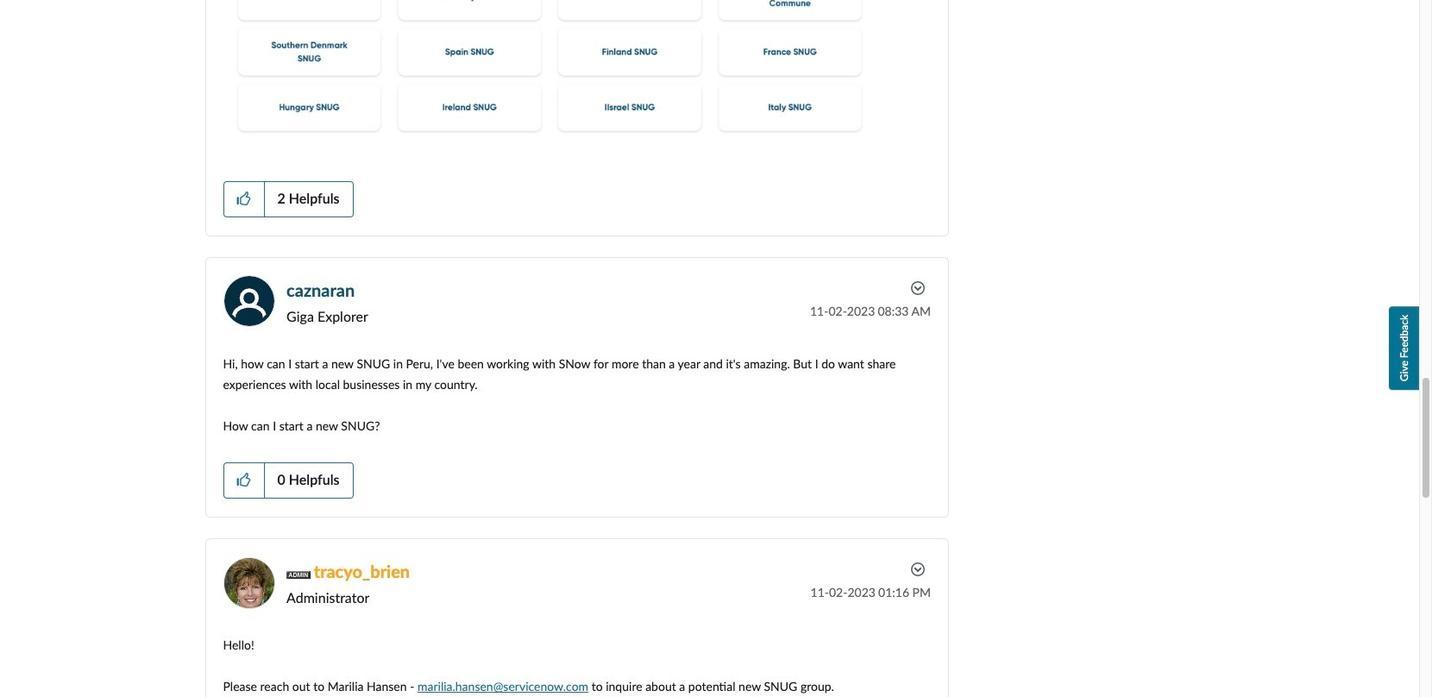 Task type: describe. For each thing, give the bounding box(es) containing it.
tracyo_brien image
[[223, 557, 275, 609]]



Task type: locate. For each thing, give the bounding box(es) containing it.
caznaran image
[[223, 276, 275, 327]]

administrator image
[[287, 571, 311, 579]]



Task type: vqa. For each thing, say whether or not it's contained in the screenshot.
We have experts in key regions around the world, all ready to support your digital journey.
no



